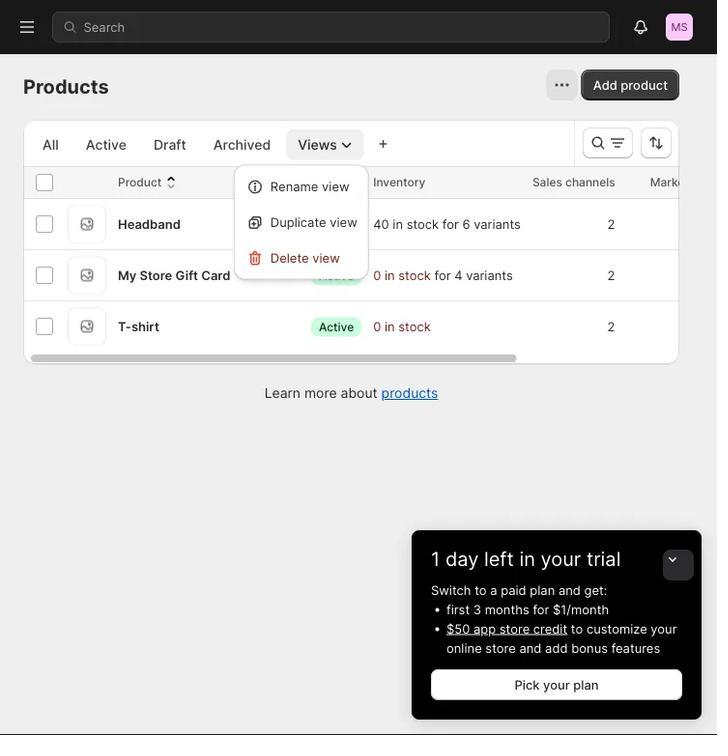 Task type: locate. For each thing, give the bounding box(es) containing it.
rename view
[[271, 179, 350, 194]]

0 for 0 in stock for 4 variants
[[373, 268, 381, 283]]

markets
[[651, 176, 696, 190]]

rename
[[271, 179, 319, 194]]

2 button
[[598, 205, 639, 244], [598, 256, 639, 295], [598, 308, 639, 346]]

2 vertical spatial stock
[[399, 319, 431, 334]]

0 vertical spatial and
[[559, 583, 581, 598]]

0 horizontal spatial to
[[475, 583, 487, 598]]

2 vertical spatial 2 button
[[598, 308, 639, 346]]

switch
[[431, 583, 471, 598]]

1 vertical spatial 0
[[373, 319, 381, 334]]

for up 'credit'
[[533, 603, 550, 617]]

0 vertical spatial view
[[322, 179, 350, 194]]

0 vertical spatial 2
[[608, 217, 616, 232]]

1 2 button from the top
[[598, 205, 639, 244]]

my store gift card link
[[118, 266, 231, 285]]

2
[[608, 217, 616, 232], [608, 268, 616, 283], [608, 319, 616, 334]]

0 in stock for 4 variants
[[373, 268, 513, 283]]

0
[[373, 268, 381, 283], [373, 319, 381, 334]]

views
[[298, 136, 337, 153]]

and inside to customize your online store and add bonus features
[[520, 641, 542, 656]]

3 2 button from the top
[[598, 308, 639, 346]]

2 button for 40 in stock for 6 variants
[[598, 205, 639, 244]]

to left a
[[475, 583, 487, 598]]

t-
[[118, 319, 131, 334]]

product button
[[118, 173, 181, 192]]

1 vertical spatial 2
[[608, 268, 616, 283]]

active for t-shirt
[[319, 320, 354, 334]]

0 vertical spatial 2 button
[[598, 205, 639, 244]]

your right pick
[[544, 678, 570, 693]]

pick your plan
[[515, 678, 599, 693]]

variants
[[474, 217, 521, 232], [466, 268, 513, 283]]

active left 0 in stock
[[319, 320, 354, 334]]

add product
[[593, 77, 668, 92]]

learn more about products
[[265, 385, 438, 402]]

in
[[393, 217, 403, 232], [385, 268, 395, 283], [385, 319, 395, 334], [520, 548, 536, 572]]

for for 0 in stock
[[435, 268, 451, 283]]

for left the 4 at the top right of page
[[435, 268, 451, 283]]

2 2 from the top
[[608, 268, 616, 283]]

view
[[322, 179, 350, 194], [330, 215, 358, 230], [313, 251, 340, 266]]

view inside duplicate view button
[[330, 215, 358, 230]]

for
[[443, 217, 459, 232], [435, 268, 451, 283], [533, 603, 550, 617]]

stock down 0 in stock for 4 variants
[[399, 319, 431, 334]]

product
[[118, 176, 162, 190]]

and left add
[[520, 641, 542, 656]]

active up product
[[86, 136, 127, 153]]

0 vertical spatial for
[[443, 217, 459, 232]]

1 vertical spatial variants
[[466, 268, 513, 283]]

in right left
[[520, 548, 536, 572]]

in for 0 in stock
[[385, 319, 395, 334]]

stock
[[407, 217, 439, 232], [399, 268, 431, 283], [399, 319, 431, 334]]

variants right 6 on the right top
[[474, 217, 521, 232]]

1 vertical spatial stock
[[399, 268, 431, 283]]

store
[[500, 622, 530, 637], [486, 641, 516, 656]]

active for headband
[[319, 217, 354, 231]]

1 horizontal spatial plan
[[574, 678, 599, 693]]

6
[[463, 217, 471, 232]]

my
[[118, 268, 137, 283]]

your up features
[[651, 622, 677, 637]]

1 horizontal spatial to
[[571, 622, 583, 637]]

credit
[[534, 622, 568, 637]]

0 down 40
[[373, 268, 381, 283]]

rename view button
[[240, 170, 363, 202]]

online
[[447, 641, 482, 656]]

active down status
[[319, 217, 354, 231]]

2 vertical spatial view
[[313, 251, 340, 266]]

0 vertical spatial plan
[[530, 583, 555, 598]]

tab list containing all
[[31, 128, 364, 160]]

active
[[86, 136, 127, 153], [319, 217, 354, 231], [319, 269, 354, 283], [319, 320, 354, 334]]

2 vertical spatial for
[[533, 603, 550, 617]]

view for duplicate view
[[330, 215, 358, 230]]

menu
[[240, 170, 363, 274]]

1 vertical spatial for
[[435, 268, 451, 283]]

and up $1/month at the right bottom of page
[[559, 583, 581, 598]]

features
[[612, 641, 661, 656]]

2 2 button from the top
[[598, 256, 639, 295]]

1 vertical spatial 2 button
[[598, 256, 639, 295]]

my store gift card
[[118, 268, 231, 283]]

$50 app store credit
[[447, 622, 568, 637]]

to
[[475, 583, 487, 598], [571, 622, 583, 637]]

search
[[84, 19, 125, 34]]

and for plan
[[559, 583, 581, 598]]

your inside to customize your online store and add bonus features
[[651, 622, 677, 637]]

app
[[474, 622, 496, 637]]

t-shirt link
[[118, 317, 159, 337]]

headband
[[118, 217, 181, 232]]

plan up first 3 months for $1/month at right
[[530, 583, 555, 598]]

1 vertical spatial plan
[[574, 678, 599, 693]]

customize
[[587, 622, 648, 637]]

view inside the 'rename view' button
[[322, 179, 350, 194]]

view for rename view
[[322, 179, 350, 194]]

in up products
[[385, 319, 395, 334]]

channels
[[566, 176, 616, 190]]

products link
[[382, 385, 438, 402]]

store
[[140, 268, 172, 283]]

view inside delete view button
[[313, 251, 340, 266]]

for inside "1 day left in your trial" element
[[533, 603, 550, 617]]

shirt
[[131, 319, 159, 334]]

all
[[43, 136, 59, 153]]

1 vertical spatial your
[[651, 622, 677, 637]]

to down $1/month at the right bottom of page
[[571, 622, 583, 637]]

duplicate view button
[[240, 206, 363, 238]]

delete view
[[271, 251, 340, 266]]

0 vertical spatial your
[[541, 548, 582, 572]]

1 vertical spatial and
[[520, 641, 542, 656]]

plan
[[530, 583, 555, 598], [574, 678, 599, 693]]

view right rename
[[322, 179, 350, 194]]

view left 40
[[330, 215, 358, 230]]

0 for 0 in stock
[[373, 319, 381, 334]]

view right delete
[[313, 251, 340, 266]]

1 horizontal spatial and
[[559, 583, 581, 598]]

variants for 40 in stock for 6 variants
[[474, 217, 521, 232]]

1
[[431, 548, 440, 572]]

1 0 from the top
[[373, 268, 381, 283]]

$1/month
[[553, 603, 609, 617]]

add
[[546, 641, 568, 656]]

plan inside pick your plan link
[[574, 678, 599, 693]]

and
[[559, 583, 581, 598], [520, 641, 542, 656]]

tab list
[[31, 128, 364, 160]]

3 2 from the top
[[608, 319, 616, 334]]

0 vertical spatial to
[[475, 583, 487, 598]]

0 up the about
[[373, 319, 381, 334]]

0 vertical spatial 0
[[373, 268, 381, 283]]

my store image
[[666, 14, 693, 41]]

for left 6 on the right top
[[443, 217, 459, 232]]

in for 0 in stock for 4 variants
[[385, 268, 395, 283]]

in right 40
[[393, 217, 403, 232]]

2 0 from the top
[[373, 319, 381, 334]]

variants right the 4 at the top right of page
[[466, 268, 513, 283]]

store down the months
[[500, 622, 530, 637]]

your left "trial"
[[541, 548, 582, 572]]

store down the $50 app store credit link
[[486, 641, 516, 656]]

draft
[[154, 136, 186, 153]]

store inside to customize your online store and add bonus features
[[486, 641, 516, 656]]

product
[[621, 77, 668, 92]]

active down delete view
[[319, 269, 354, 283]]

inventory button
[[373, 173, 445, 192]]

your inside dropdown button
[[541, 548, 582, 572]]

to customize your online store and add bonus features
[[447, 622, 677, 656]]

0 horizontal spatial plan
[[530, 583, 555, 598]]

switch to a paid plan and get:
[[431, 583, 608, 598]]

add product link
[[582, 70, 680, 101]]

in down 40
[[385, 268, 395, 283]]

0 vertical spatial variants
[[474, 217, 521, 232]]

inventory
[[373, 176, 426, 190]]

1 day left in your trial
[[431, 548, 621, 572]]

plan down the bonus
[[574, 678, 599, 693]]

search button
[[52, 12, 610, 43]]

1 vertical spatial view
[[330, 215, 358, 230]]

learn
[[265, 385, 301, 402]]

0 horizontal spatial and
[[520, 641, 542, 656]]

2 vertical spatial 2
[[608, 319, 616, 334]]

your
[[541, 548, 582, 572], [651, 622, 677, 637], [544, 678, 570, 693]]

0 vertical spatial stock
[[407, 217, 439, 232]]

1 vertical spatial store
[[486, 641, 516, 656]]

stock right 40
[[407, 217, 439, 232]]

0 in stock
[[373, 319, 431, 334]]

delete
[[271, 251, 309, 266]]

and for store
[[520, 641, 542, 656]]

stock left the 4 at the top right of page
[[399, 268, 431, 283]]

add
[[593, 77, 618, 92]]

1 vertical spatial to
[[571, 622, 583, 637]]



Task type: vqa. For each thing, say whether or not it's contained in the screenshot.
the Shopify IMAGE
no



Task type: describe. For each thing, give the bounding box(es) containing it.
2 button for 0 in stock for 4 variants
[[598, 256, 639, 295]]

gift
[[176, 268, 198, 283]]

products
[[23, 75, 109, 99]]

all link
[[31, 129, 70, 160]]

in for 40 in stock for 6 variants
[[393, 217, 403, 232]]

more
[[305, 385, 337, 402]]

archived
[[213, 136, 271, 153]]

sales channels
[[533, 176, 616, 190]]

1 2 from the top
[[608, 217, 616, 232]]

card
[[201, 268, 231, 283]]

status
[[311, 176, 347, 190]]

bonus
[[572, 641, 608, 656]]

to inside to customize your online store and add bonus features
[[571, 622, 583, 637]]

first 3 months for $1/month
[[447, 603, 609, 617]]

2 for my store gift card
[[608, 268, 616, 283]]

1 day left in your trial button
[[412, 531, 702, 572]]

in inside dropdown button
[[520, 548, 536, 572]]

a
[[491, 583, 498, 598]]

0 vertical spatial store
[[500, 622, 530, 637]]

2 for t-shirt
[[608, 319, 616, 334]]

pick your plan link
[[431, 670, 683, 701]]

3
[[474, 603, 482, 617]]

day
[[446, 548, 479, 572]]

about
[[341, 385, 378, 402]]

active link
[[74, 129, 138, 160]]

months
[[485, 603, 530, 617]]

left
[[484, 548, 514, 572]]

duplicate
[[271, 215, 327, 230]]

delete view button
[[240, 242, 363, 274]]

40 in stock for 6 variants
[[373, 217, 521, 232]]

2 vertical spatial your
[[544, 678, 570, 693]]

ms button
[[664, 12, 695, 43]]

paid
[[501, 583, 527, 598]]

40
[[373, 217, 389, 232]]

t-shirt
[[118, 319, 159, 334]]

stock for 40 in stock
[[407, 217, 439, 232]]

$50
[[447, 622, 470, 637]]

draft link
[[142, 129, 198, 160]]

get:
[[585, 583, 608, 598]]

archived link
[[202, 129, 283, 160]]

trial
[[587, 548, 621, 572]]

menu containing rename view
[[240, 170, 363, 274]]

$50 app store credit link
[[447, 622, 568, 637]]

sales
[[533, 176, 563, 190]]

1 day left in your trial element
[[412, 581, 702, 720]]

duplicate view
[[271, 215, 358, 230]]

first
[[447, 603, 470, 617]]

views button
[[286, 129, 364, 160]]

variants for 0 in stock for 4 variants
[[466, 268, 513, 283]]

for for 40 in stock
[[443, 217, 459, 232]]

headband link
[[118, 215, 181, 234]]

active inside tab list
[[86, 136, 127, 153]]

4
[[455, 268, 463, 283]]

view for delete view
[[313, 251, 340, 266]]

pick
[[515, 678, 540, 693]]

active for my store gift card
[[319, 269, 354, 283]]

stock for 0 in stock
[[399, 268, 431, 283]]

products
[[382, 385, 438, 402]]



